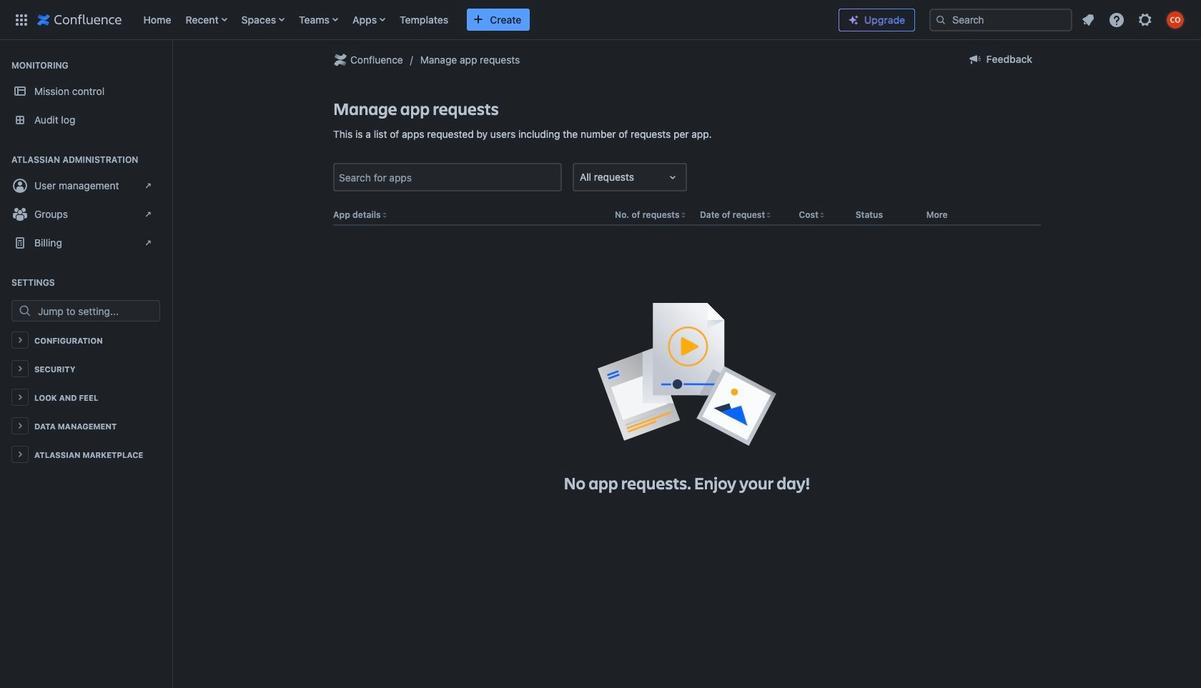Task type: describe. For each thing, give the bounding box(es) containing it.
open image
[[665, 169, 682, 186]]

Settings Search field
[[34, 301, 160, 321]]

list for appswitcher icon
[[136, 0, 828, 40]]

Search for requested apps field
[[335, 165, 561, 191]]

global element
[[9, 0, 828, 40]]

appswitcher icon image
[[13, 11, 30, 28]]



Task type: locate. For each thing, give the bounding box(es) containing it.
confluence image
[[37, 11, 122, 28], [37, 11, 122, 28]]

premium image
[[848, 14, 860, 26]]

search image
[[936, 14, 947, 25]]

list
[[136, 0, 828, 40], [1076, 7, 1193, 33]]

list for premium image
[[1076, 7, 1193, 33]]

None text field
[[580, 170, 583, 185]]

context icon image
[[332, 52, 349, 69], [332, 52, 349, 69]]

banner
[[0, 0, 1202, 43]]

settings icon image
[[1137, 11, 1155, 28]]

collapse sidebar image
[[156, 47, 187, 76]]

help icon image
[[1109, 11, 1126, 28]]

1 horizontal spatial list
[[1076, 7, 1193, 33]]

Search field
[[930, 8, 1073, 31]]

None search field
[[930, 8, 1073, 31]]

notification icon image
[[1080, 11, 1097, 28]]

0 horizontal spatial list
[[136, 0, 828, 40]]



Task type: vqa. For each thing, say whether or not it's contained in the screenshot.
the Settings Icon
yes



